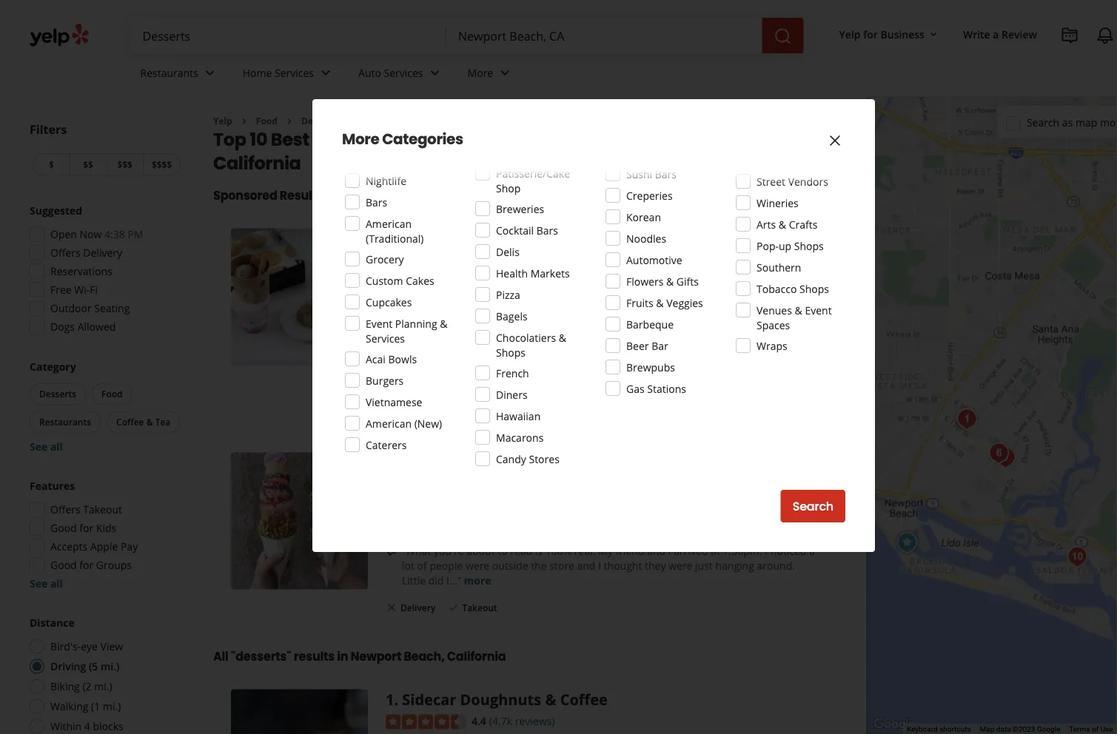 Task type: describe. For each thing, give the bounding box(es) containing it.
for for business
[[863, 27, 878, 41]]

cupcakes
[[366, 295, 412, 309]]

gifts
[[677, 274, 699, 288]]

hawaiian
[[496, 409, 541, 423]]

apple
[[90, 540, 118, 554]]

more for to
[[464, 573, 491, 588]]

pop-
[[757, 239, 779, 253]]

sidecar doughnuts & coffee link
[[402, 690, 608, 710]]

food inside button
[[101, 388, 123, 400]]

at
[[711, 544, 720, 558]]

business
[[881, 27, 925, 41]]

free wi-fi
[[50, 283, 98, 297]]

is inside "what you're about to read is 100% real. my friend and i arrived at 7:50pm. i noticed a lot of people were outside the store and i thought they were just hanging around. little did i…"
[[535, 544, 543, 558]]

pop pie - costa mesa image
[[952, 404, 981, 433]]

see for features
[[30, 577, 48, 591]]

16 chevron down v2 image
[[928, 29, 939, 40]]

search image
[[774, 27, 792, 45]]

terms of use link
[[1069, 725, 1113, 734]]

& inside button
[[146, 416, 153, 428]]

yelp for business
[[839, 27, 925, 41]]

top 10 best desserts near newport beach, california
[[213, 127, 580, 175]]

shop
[[496, 181, 521, 195]]

dogs allowed
[[50, 320, 116, 334]]

mi.) for walking (1 mi.)
[[103, 700, 121, 714]]

walking
[[50, 700, 88, 714]]

categories
[[382, 129, 463, 150]]

for for kids
[[79, 521, 93, 535]]

more for more categories
[[342, 129, 379, 150]]

desserts right 16 chevron right v2 image at the top of page
[[301, 115, 339, 127]]

(traditional)
[[366, 231, 424, 245]]

california inside the top 10 best desserts near newport beach, california
[[213, 151, 301, 175]]

sidecar doughnuts & coffee image
[[952, 405, 982, 434]]

american for american (traditional)
[[366, 217, 412, 231]]

all "desserts" results in newport beach, california
[[213, 649, 506, 665]]

reviews) for (4.7k reviews)
[[515, 714, 555, 728]]

desserts link
[[301, 115, 339, 127]]

for for groups
[[79, 558, 93, 572]]

salt & straw image
[[984, 439, 1014, 468]]

previous image
[[237, 512, 255, 530]]

coffee & tea button
[[107, 411, 180, 433]]

1 vertical spatial cakes
[[524, 453, 567, 473]]

locally owned & operated
[[400, 319, 526, 334]]

too sweet image
[[1063, 542, 1092, 572]]

4.7 link
[[472, 251, 486, 267]]

wifi
[[583, 319, 603, 334]]

yelp for yelp link
[[213, 115, 232, 127]]

see all button for features
[[30, 577, 63, 591]]

open for open now 4:38 pm
[[50, 227, 77, 241]]

newport inside the top 10 best desserts near newport beach, california
[[440, 127, 515, 152]]

"this
[[402, 342, 425, 357]]

flowers
[[626, 274, 664, 288]]

(4.7k
[[489, 714, 512, 728]]

i left arrived in the right bottom of the page
[[668, 544, 671, 558]]

within
[[50, 720, 82, 734]]

cream
[[404, 277, 433, 289]]

search as map mov
[[1027, 115, 1117, 129]]

free for free wi-fi
[[50, 283, 72, 297]]

$$$ button
[[106, 153, 143, 176]]

macadamia
[[679, 357, 735, 371]]

(2
[[82, 680, 91, 694]]

16 checkmark v2 image
[[447, 602, 459, 614]]

terms
[[1069, 725, 1090, 734]]

they
[[570, 342, 593, 357]]

1 vertical spatial beach,
[[404, 649, 445, 665]]

4.7 star rating image
[[386, 253, 466, 268]]

sponsored
[[213, 187, 277, 204]]

1 vertical spatial newport
[[351, 649, 401, 665]]

100%
[[545, 544, 572, 558]]

locally
[[400, 319, 433, 334]]

16 info v2 image
[[825, 136, 837, 148]]

milk & cookies
[[386, 228, 494, 249]]

more link
[[456, 53, 526, 96]]

group containing category
[[27, 359, 184, 454]]

american (new)
[[366, 416, 442, 430]]

bakeries button
[[515, 275, 559, 290]]

google image
[[870, 715, 919, 734]]

tea
[[155, 416, 170, 428]]

previous image
[[237, 288, 255, 306]]

distance
[[30, 616, 75, 630]]

24 chevron down v2 image for more
[[496, 64, 514, 82]]

the left best
[[622, 342, 638, 357]]

i up around.
[[765, 544, 768, 558]]

my
[[598, 544, 613, 558]]

1 vertical spatial shops
[[800, 282, 829, 296]]

offers takeout
[[50, 503, 122, 517]]

go
[[428, 372, 440, 386]]

more for the
[[487, 372, 515, 386]]

place
[[428, 342, 453, 357]]

spaces
[[757, 318, 790, 332]]

bird's-
[[50, 640, 81, 654]]

mov
[[1100, 115, 1117, 129]]

slideshow element for milk & cookies
[[231, 228, 368, 365]]

$$ button
[[69, 153, 106, 176]]

vendors
[[788, 174, 828, 188]]

data
[[996, 725, 1011, 734]]

candy stores
[[496, 452, 560, 466]]

yelp for business button
[[833, 21, 945, 47]]

see all for features
[[30, 577, 63, 591]]

mi.) for driving (5 mi.)
[[101, 660, 120, 674]]

map data ©2023 google
[[980, 725, 1060, 734]]

map
[[1076, 115, 1097, 129]]

house of chimney cakes image
[[231, 453, 368, 590]]

free wifi
[[559, 319, 603, 334]]

the up recommend
[[466, 342, 482, 357]]

of inside "what you're about to read is 100% real. my friend and i arrived at 7:50pm. i noticed a lot of people were outside the store and i thought they were just hanging around. little did i…"
[[417, 559, 427, 573]]

0 vertical spatial food
[[256, 115, 278, 127]]

creperies
[[626, 188, 673, 202]]

business categories element
[[128, 53, 1117, 96]]

cocktail
[[496, 223, 534, 237]]

group containing suggested
[[25, 203, 184, 339]]

notifications image
[[1096, 27, 1114, 44]]

brewpubs
[[626, 360, 675, 374]]

grocery
[[366, 252, 404, 266]]

1 horizontal spatial coffee
[[560, 690, 608, 710]]

16 checkmark v2 image
[[386, 400, 398, 412]]

now
[[80, 227, 102, 241]]

4.7
[[472, 253, 486, 267]]

accepts
[[50, 540, 88, 554]]

& up 4.7 star rating image
[[422, 228, 433, 249]]

good for good for groups
[[50, 558, 77, 572]]

16 chevron right v2 image
[[238, 115, 250, 127]]

1 vertical spatial bars
[[366, 195, 387, 209]]

.
[[394, 690, 398, 710]]

operated
[[482, 319, 526, 334]]

and up the they
[[647, 544, 666, 558]]

shops for chocolatiers & shops
[[496, 345, 526, 359]]

bars for cocktail bars
[[537, 223, 558, 237]]

see all button for category
[[30, 440, 63, 454]]

food link
[[256, 115, 278, 127]]

& inside the chocolatiers & shops
[[559, 331, 566, 345]]

16 chevron right v2 image
[[283, 115, 295, 127]]

16 speech v2 image
[[386, 546, 398, 557]]

reservations
[[50, 264, 112, 278]]

arts & crafts
[[757, 217, 818, 231]]

milk & cookies image
[[892, 528, 922, 558]]

pm for open until 10:00 pm
[[470, 299, 485, 313]]

driving (5 mi.)
[[50, 660, 120, 674]]

see for category
[[30, 440, 48, 454]]

write
[[963, 27, 990, 41]]

mi.) for biking (2 mi.)
[[94, 680, 112, 694]]

offers for offers takeout
[[50, 503, 80, 517]]

$$$
[[117, 158, 133, 171]]

& right arts on the top of the page
[[779, 217, 786, 231]]

good for groups
[[50, 558, 132, 572]]

reviews) for (283 reviews)
[[513, 253, 552, 267]]

macarons
[[496, 430, 544, 445]]

sushi
[[626, 167, 652, 181]]

delis
[[496, 245, 520, 259]]

0 horizontal spatial cookie
[[545, 357, 576, 371]]

pizza
[[496, 288, 520, 302]]

projects image
[[1061, 27, 1079, 44]]

offers for offers delivery
[[50, 246, 80, 260]]

desserts inside button
[[39, 388, 76, 400]]

0 vertical spatial cookie
[[727, 342, 758, 357]]

see all for category
[[30, 440, 63, 454]]

7:50pm.
[[723, 544, 762, 558]]

home
[[243, 66, 272, 80]]

more link for to
[[464, 573, 491, 588]]

home services link
[[231, 53, 346, 96]]

ice cream & frozen yogurt link
[[386, 275, 509, 290]]

american for american (new)
[[366, 416, 412, 430]]

automotive
[[626, 253, 682, 267]]

services inside event planning & services
[[366, 331, 405, 345]]

24 chevron down v2 image
[[317, 64, 335, 82]]

next image
[[344, 288, 362, 306]]

restaurants for "restaurants" button
[[39, 416, 91, 428]]

& right fruits
[[656, 296, 664, 310]]

in
[[337, 649, 348, 665]]

(283
[[489, 253, 510, 267]]

beach, inside the top 10 best desserts near newport beach, california
[[519, 127, 580, 152]]

white
[[600, 357, 627, 371]]

veggies
[[666, 296, 703, 310]]

event inside event planning & services
[[366, 316, 392, 331]]

and right best
[[664, 342, 682, 357]]



Task type: vqa. For each thing, say whether or not it's contained in the screenshot.
second until Midnight from right
no



Task type: locate. For each thing, give the bounding box(es) containing it.
were down the about
[[466, 559, 490, 573]]

restaurants inside button
[[39, 416, 91, 428]]

milk & cookies image inside map region
[[892, 528, 922, 558]]

1 horizontal spatial free
[[559, 319, 580, 334]]

24 chevron down v2 image for auto services
[[426, 64, 444, 82]]

1 vertical spatial more
[[464, 573, 491, 588]]

california up 1 . sidecar doughnuts & coffee
[[447, 649, 506, 665]]

free left wifi
[[559, 319, 580, 334]]

0 vertical spatial pm
[[128, 227, 143, 241]]

$$$$ button
[[143, 153, 181, 176]]

1 horizontal spatial yelp
[[839, 27, 861, 41]]

good
[[50, 521, 77, 535], [50, 558, 77, 572]]

for inside 'button'
[[863, 27, 878, 41]]

services for auto services
[[384, 66, 423, 80]]

until
[[416, 299, 438, 313]]

0 vertical spatial a
[[993, 27, 999, 41]]

were down arrived in the right bottom of the page
[[669, 559, 692, 573]]

of right house
[[436, 453, 451, 473]]

2 vertical spatial group
[[25, 479, 184, 591]]

1 see all button from the top
[[30, 440, 63, 454]]

outdoor seating
[[50, 301, 130, 315]]

cocktail bars
[[496, 223, 558, 237]]

for down the accepts apple pay
[[79, 558, 93, 572]]

top
[[213, 127, 246, 152]]

yelp left business
[[839, 27, 861, 41]]

offers up good for kids
[[50, 503, 80, 517]]

breweries
[[496, 202, 544, 216]]

is inside "this place is the spot for cookies!! they have the best and freshest cookie types. i highly recommend the toffee cookie and white chocolate macadamia nut cookie. you can't go wrong…"
[[456, 342, 464, 357]]

a right noticed at bottom right
[[809, 544, 815, 558]]

ice cream & frozen yogurt
[[389, 277, 506, 289]]

gas
[[626, 382, 645, 396]]

1 horizontal spatial were
[[669, 559, 692, 573]]

wi-
[[74, 283, 90, 297]]

1 horizontal spatial beach,
[[519, 127, 580, 152]]

filters
[[30, 121, 67, 137]]

and down they
[[579, 357, 598, 371]]

2 all from the top
[[50, 577, 63, 591]]

0 vertical spatial reviews)
[[513, 253, 552, 267]]

delivery down open now 4:38 pm
[[83, 246, 122, 260]]

1 good from the top
[[50, 521, 77, 535]]

search up noticed at bottom right
[[793, 498, 834, 515]]

open up 16 locally owned v2 icon
[[386, 299, 413, 313]]

0 horizontal spatial of
[[417, 559, 427, 573]]

0 vertical spatial takeout
[[462, 401, 497, 413]]

yelp left 16 chevron right v2 icon
[[213, 115, 232, 127]]

street
[[757, 174, 785, 188]]

yelp inside 'button'
[[839, 27, 861, 41]]

for down offers takeout
[[79, 521, 93, 535]]

0 vertical spatial search
[[1027, 115, 1060, 129]]

owned
[[436, 319, 469, 334]]

i up you
[[792, 342, 795, 357]]

american up (traditional) at the top left of page
[[366, 217, 412, 231]]

1 horizontal spatial of
[[436, 453, 451, 473]]

open now 4:38 pm
[[50, 227, 143, 241]]

is right read
[[535, 544, 543, 558]]

chocolate
[[629, 357, 676, 371]]

search left as
[[1027, 115, 1060, 129]]

cakes down macarons on the bottom of page
[[524, 453, 567, 473]]

i…"
[[446, 573, 461, 588]]

& inside the venues & event spaces
[[795, 303, 802, 317]]

cookies!!
[[526, 342, 567, 357]]

0 horizontal spatial 24 chevron down v2 image
[[201, 64, 219, 82]]

eye
[[81, 640, 98, 654]]

restaurants for restaurants link
[[140, 66, 198, 80]]

1 vertical spatial takeout
[[83, 503, 122, 517]]

open until 10:00 pm
[[386, 299, 485, 313]]

0 vertical spatial see
[[30, 440, 48, 454]]

1 horizontal spatial search
[[1027, 115, 1060, 129]]

shops up the venues & event spaces
[[800, 282, 829, 296]]

pm
[[128, 227, 143, 241], [470, 299, 485, 313]]

food left 16 chevron right v2 image at the top of page
[[256, 115, 278, 127]]

slideshow element for house of chimney cakes
[[231, 453, 368, 590]]

services right auto
[[384, 66, 423, 80]]

shokuh patisserie image
[[991, 443, 1020, 473]]

0 vertical spatial mi.)
[[101, 660, 120, 674]]

1 american from the top
[[366, 217, 412, 231]]

have
[[596, 342, 619, 357]]

0 vertical spatial all
[[50, 440, 63, 454]]

nut
[[738, 357, 754, 371]]

and down real. at the right of the page
[[577, 559, 595, 573]]

0 horizontal spatial newport
[[351, 649, 401, 665]]

newport up the shop
[[440, 127, 515, 152]]

1 all from the top
[[50, 440, 63, 454]]

shortcuts
[[940, 725, 971, 734]]

2 vertical spatial bars
[[537, 223, 558, 237]]

open down the suggested
[[50, 227, 77, 241]]

$ button
[[33, 153, 69, 176]]

$
[[49, 158, 54, 171]]

1 vertical spatial mi.)
[[94, 680, 112, 694]]

2 vertical spatial mi.)
[[103, 700, 121, 714]]

more inside business categories element
[[468, 66, 493, 80]]

0 horizontal spatial beach,
[[404, 649, 445, 665]]

more categories
[[342, 129, 463, 150]]

0 horizontal spatial open
[[50, 227, 77, 241]]

see up 'distance' on the left bottom of the page
[[30, 577, 48, 591]]

0 vertical spatial more
[[487, 372, 515, 386]]

beach, up sidecar
[[404, 649, 445, 665]]

crafts
[[789, 217, 818, 231]]

0 horizontal spatial event
[[366, 316, 392, 331]]

search button
[[781, 490, 845, 523]]

see all down "restaurants" button
[[30, 440, 63, 454]]

desserts inside the top 10 best desserts near newport beach, california
[[313, 127, 390, 152]]

takeout down wrong…"
[[462, 401, 497, 413]]

arrived
[[674, 544, 708, 558]]

2 good from the top
[[50, 558, 77, 572]]

auto services
[[358, 66, 423, 80]]

i inside "this place is the spot for cookies!! they have the best and freshest cookie types. i highly recommend the toffee cookie and white chocolate macadamia nut cookie. you can't go wrong…"
[[792, 342, 795, 357]]

0 horizontal spatial pm
[[128, 227, 143, 241]]

shops for pop-up shops
[[794, 239, 824, 253]]

more right i…"
[[464, 573, 491, 588]]

for left business
[[863, 27, 878, 41]]

results
[[280, 187, 323, 204]]

of for house
[[436, 453, 451, 473]]

a inside write a review link
[[993, 27, 999, 41]]

0 vertical spatial of
[[436, 453, 451, 473]]

1 horizontal spatial newport
[[440, 127, 515, 152]]

2 vertical spatial takeout
[[462, 602, 497, 614]]

more link for the
[[487, 372, 515, 386]]

24 chevron down v2 image
[[201, 64, 219, 82], [426, 64, 444, 82], [496, 64, 514, 82]]

open for open until 10:00 pm
[[386, 299, 413, 313]]

1 horizontal spatial california
[[447, 649, 506, 665]]

is up recommend
[[456, 342, 464, 357]]

24 chevron down v2 image inside more link
[[496, 64, 514, 82]]

see all button down "restaurants" button
[[30, 440, 63, 454]]

bars right sushi
[[655, 167, 677, 181]]

1 vertical spatial more link
[[464, 573, 491, 588]]

0 horizontal spatial california
[[213, 151, 301, 175]]

map
[[980, 725, 994, 734]]

1 vertical spatial good
[[50, 558, 77, 572]]

1 horizontal spatial more
[[468, 66, 493, 80]]

1 horizontal spatial restaurants
[[140, 66, 198, 80]]

gas stations
[[626, 382, 686, 396]]

0 vertical spatial beach,
[[519, 127, 580, 152]]

good for good for kids
[[50, 521, 77, 535]]

dogs
[[50, 320, 75, 334]]

shops up french
[[496, 345, 526, 359]]

group containing features
[[25, 479, 184, 591]]

1 horizontal spatial is
[[535, 544, 543, 558]]

0 horizontal spatial coffee
[[116, 416, 144, 428]]

yelp for yelp for business
[[839, 27, 861, 41]]

more up diners
[[487, 372, 515, 386]]

milk & cookies image
[[231, 228, 368, 365], [892, 528, 922, 558]]

1 horizontal spatial milk & cookies image
[[892, 528, 922, 558]]

(283 reviews) link
[[489, 251, 552, 267]]

event down cupcakes
[[366, 316, 392, 331]]

16 close v2 image
[[386, 602, 398, 614]]

0 vertical spatial yelp
[[839, 27, 861, 41]]

frozen
[[444, 277, 474, 289]]

bars for sushi bars
[[655, 167, 677, 181]]

0 vertical spatial see all
[[30, 440, 63, 454]]

about
[[467, 544, 495, 558]]

0 horizontal spatial is
[[456, 342, 464, 357]]

"what you're about to read is 100% real. my friend and i arrived at 7:50pm. i noticed a lot of people were outside the store and i thought they were just hanging around. little did i…"
[[402, 544, 815, 588]]

1 horizontal spatial event
[[805, 303, 832, 317]]

for inside "this place is the spot for cookies!! they have the best and freshest cookie types. i highly recommend the toffee cookie and white chocolate macadamia nut cookie. you can't go wrong…"
[[509, 342, 523, 357]]

korean
[[626, 210, 661, 224]]

shops inside the chocolatiers & shops
[[496, 345, 526, 359]]

good for kids
[[50, 521, 116, 535]]

takeout up kids
[[83, 503, 122, 517]]

all down accepts
[[50, 577, 63, 591]]

0 vertical spatial free
[[50, 283, 72, 297]]

french
[[496, 366, 529, 380]]

& inside button
[[435, 277, 442, 289]]

for
[[863, 27, 878, 41], [509, 342, 523, 357], [79, 521, 93, 535], [79, 558, 93, 572]]

3 24 chevron down v2 image from the left
[[496, 64, 514, 82]]

2 slideshow element from the top
[[231, 453, 368, 590]]

up
[[779, 239, 791, 253]]

event down tobacco shops at the top
[[805, 303, 832, 317]]

24 chevron down v2 image for restaurants
[[201, 64, 219, 82]]

1 offers from the top
[[50, 246, 80, 260]]

cookie up nut
[[727, 342, 758, 357]]

just
[[695, 559, 713, 573]]

24 chevron down v2 image inside restaurants link
[[201, 64, 219, 82]]

stores
[[529, 452, 560, 466]]

2 horizontal spatial of
[[1092, 725, 1099, 734]]

10:00
[[440, 299, 467, 313]]

reviews) up the bakeries
[[513, 253, 552, 267]]

0 vertical spatial group
[[25, 203, 184, 339]]

of left use
[[1092, 725, 1099, 734]]

desserts down category
[[39, 388, 76, 400]]

american inside american (traditional)
[[366, 217, 412, 231]]

1 vertical spatial see all
[[30, 577, 63, 591]]

1 vertical spatial cookie
[[545, 357, 576, 371]]

& left gifts at the top right of the page
[[666, 274, 674, 288]]

bars right cocktail
[[537, 223, 558, 237]]

$$$$
[[152, 158, 172, 171]]

search for search as map mov
[[1027, 115, 1060, 129]]

1 horizontal spatial food
[[256, 115, 278, 127]]

1 horizontal spatial open
[[386, 299, 413, 313]]

good up accepts
[[50, 521, 77, 535]]

offers delivery
[[50, 246, 122, 260]]

california up sponsored results
[[213, 151, 301, 175]]

delivery for 16 checkmark v2 image at the left of page
[[400, 401, 436, 413]]

american
[[366, 217, 412, 231], [366, 416, 412, 430]]

0 vertical spatial more
[[468, 66, 493, 80]]

restaurants inside business categories element
[[140, 66, 198, 80]]

offers
[[50, 246, 80, 260], [50, 503, 80, 517]]

barbeque
[[626, 317, 674, 331]]

1 horizontal spatial 24 chevron down v2 image
[[426, 64, 444, 82]]

the down read
[[531, 559, 547, 573]]

1 were from the left
[[466, 559, 490, 573]]

1 see all from the top
[[30, 440, 63, 454]]

shops down crafts
[[794, 239, 824, 253]]

fruits
[[626, 296, 653, 310]]

chimney
[[455, 453, 520, 473]]

pm for open now 4:38 pm
[[128, 227, 143, 241]]

option group containing distance
[[25, 616, 184, 734]]

coffee inside button
[[116, 416, 144, 428]]

more inside dialog
[[342, 129, 379, 150]]

None search field
[[131, 18, 807, 53]]

1 vertical spatial slideshow element
[[231, 453, 368, 590]]

1 vertical spatial is
[[535, 544, 543, 558]]

free up 'outdoor'
[[50, 283, 72, 297]]

toffee
[[514, 357, 542, 371]]

more link right i…"
[[464, 573, 491, 588]]

0 vertical spatial see all button
[[30, 440, 63, 454]]

1 vertical spatial california
[[447, 649, 506, 665]]

more for more
[[468, 66, 493, 80]]

fruits & veggies
[[626, 296, 703, 310]]

ice cream & frozen yogurt button
[[386, 275, 509, 290]]

delivery for 16 close v2 image
[[400, 602, 436, 614]]

1 24 chevron down v2 image from the left
[[201, 64, 219, 82]]

1 vertical spatial american
[[366, 416, 412, 430]]

0 horizontal spatial free
[[50, 283, 72, 297]]

event inside the venues & event spaces
[[805, 303, 832, 317]]

0 horizontal spatial bars
[[366, 195, 387, 209]]

bars down nightlife
[[366, 195, 387, 209]]

1 vertical spatial group
[[27, 359, 184, 454]]

0 vertical spatial bars
[[655, 167, 677, 181]]

cookie down cookies!!
[[545, 357, 576, 371]]

user actions element
[[827, 19, 1117, 110]]

4.4 star rating image
[[386, 715, 466, 729]]

0 horizontal spatial milk & cookies image
[[231, 228, 368, 365]]

0 vertical spatial delivery
[[83, 246, 122, 260]]

the inside "what you're about to read is 100% real. my friend and i arrived at 7:50pm. i noticed a lot of people were outside the store and i thought they were just hanging around. little did i…"
[[531, 559, 547, 573]]

mi.) right (1
[[103, 700, 121, 714]]

2 vertical spatial delivery
[[400, 602, 436, 614]]

accepts apple pay
[[50, 540, 138, 554]]

terms of use
[[1069, 725, 1113, 734]]

good down accepts
[[50, 558, 77, 572]]

map region
[[821, 0, 1117, 734]]

1 vertical spatial open
[[386, 299, 413, 313]]

0 vertical spatial slideshow element
[[231, 228, 368, 365]]

1 vertical spatial see all button
[[30, 577, 63, 591]]

for up toffee
[[509, 342, 523, 357]]

24 chevron down v2 image inside auto services link
[[426, 64, 444, 82]]

more link
[[487, 372, 515, 386], [464, 573, 491, 588]]

1 horizontal spatial a
[[993, 27, 999, 41]]

pm right the 10:00
[[470, 299, 485, 313]]

1 vertical spatial restaurants
[[39, 416, 91, 428]]

pm right 4:38
[[128, 227, 143, 241]]

1 slideshow element from the top
[[231, 228, 368, 365]]

2 see from the top
[[30, 577, 48, 591]]

street vendors
[[757, 174, 828, 188]]

option group
[[25, 616, 184, 734]]

2 24 chevron down v2 image from the left
[[426, 64, 444, 82]]

cookie.
[[757, 357, 791, 371]]

suggested
[[30, 204, 82, 218]]

mi.) right (5
[[101, 660, 120, 674]]

2 vertical spatial shops
[[496, 345, 526, 359]]

all for category
[[50, 440, 63, 454]]

bar
[[652, 339, 668, 353]]

mi.) right (2
[[94, 680, 112, 694]]

a inside "what you're about to read is 100% real. my friend and i arrived at 7:50pm. i noticed a lot of people were outside the store and i thought they were just hanging around. little did i…"
[[809, 544, 815, 558]]

close image
[[826, 132, 844, 150]]

american down 16 checkmark v2 image at the left of page
[[366, 416, 412, 430]]

desserts up nightlife
[[313, 127, 390, 152]]

cakes inside more categories dialog
[[406, 274, 434, 288]]

group
[[25, 203, 184, 339], [27, 359, 184, 454], [25, 479, 184, 591]]

2 see all button from the top
[[30, 577, 63, 591]]

reviews) right (4.7k
[[515, 714, 555, 728]]

i
[[792, 342, 795, 357], [668, 544, 671, 558], [765, 544, 768, 558], [598, 559, 601, 573]]

wraps
[[757, 339, 787, 353]]

all down "restaurants" button
[[50, 440, 63, 454]]

& inside event planning & services
[[440, 316, 447, 331]]

0 horizontal spatial a
[[809, 544, 815, 558]]

0 vertical spatial more link
[[487, 372, 515, 386]]

restaurants
[[140, 66, 198, 80], [39, 416, 91, 428]]

info icon image
[[608, 320, 619, 332], [608, 320, 619, 332]]

2 american from the top
[[366, 416, 412, 430]]

(283 reviews)
[[489, 253, 552, 267]]

milk & cookies link
[[386, 228, 494, 249]]

0 vertical spatial california
[[213, 151, 301, 175]]

0 horizontal spatial restaurants
[[39, 416, 91, 428]]

0 vertical spatial newport
[[440, 127, 515, 152]]

offers up reservations
[[50, 246, 80, 260]]

delivery inside group
[[83, 246, 122, 260]]

newport right in
[[351, 649, 401, 665]]

(new)
[[414, 416, 442, 430]]

of for terms
[[1092, 725, 1099, 734]]

"what
[[402, 544, 431, 558]]

1 vertical spatial see
[[30, 577, 48, 591]]

0 vertical spatial milk & cookies image
[[231, 228, 368, 365]]

0 vertical spatial coffee
[[116, 416, 144, 428]]

see all up 'distance' on the left bottom of the page
[[30, 577, 63, 591]]

1 vertical spatial a
[[809, 544, 815, 558]]

services for home services
[[275, 66, 314, 80]]

0 vertical spatial american
[[366, 217, 412, 231]]

slideshow element
[[231, 228, 368, 365], [231, 453, 368, 590]]

to
[[498, 544, 508, 558]]

takeout right 16 checkmark v2 icon
[[462, 602, 497, 614]]

1 vertical spatial of
[[417, 559, 427, 573]]

highly
[[402, 357, 431, 371]]

0 vertical spatial restaurants
[[140, 66, 198, 80]]

2 see all from the top
[[30, 577, 63, 591]]

& down tobacco shops at the top
[[795, 303, 802, 317]]

pay
[[121, 540, 138, 554]]

0 vertical spatial is
[[456, 342, 464, 357]]

& up (4.7k reviews) link
[[545, 690, 556, 710]]

more link up diners
[[487, 372, 515, 386]]

see down "restaurants" button
[[30, 440, 48, 454]]

more categories dialog
[[0, 0, 1117, 734]]

event
[[805, 303, 832, 317], [366, 316, 392, 331]]

& right 'cream' in the left top of the page
[[435, 277, 442, 289]]

lot
[[402, 559, 415, 573]]

the down the spot
[[495, 357, 511, 371]]

a right write
[[993, 27, 999, 41]]

16 locally owned v2 image
[[386, 321, 398, 333]]

keyboard
[[907, 725, 938, 734]]

1 horizontal spatial cookie
[[727, 342, 758, 357]]

all for features
[[50, 577, 63, 591]]

candy
[[496, 452, 526, 466]]

of right 'lot'
[[417, 559, 427, 573]]

kokonut image
[[1111, 225, 1117, 255]]

search inside button
[[793, 498, 834, 515]]

1 vertical spatial coffee
[[560, 690, 608, 710]]

search for search
[[793, 498, 834, 515]]

free for free wifi
[[559, 319, 580, 334]]

beach, up patisserie/cake
[[519, 127, 580, 152]]

1 vertical spatial search
[[793, 498, 834, 515]]

i down my
[[598, 559, 601, 573]]

delivery right 16 close v2 image
[[400, 602, 436, 614]]

0 vertical spatial good
[[50, 521, 77, 535]]

1 vertical spatial more
[[342, 129, 379, 150]]

16 speech v2 image
[[386, 344, 398, 356]]

1 see from the top
[[30, 440, 48, 454]]

cakes down 4.7 star rating image
[[406, 274, 434, 288]]

free inside group
[[50, 283, 72, 297]]

1 horizontal spatial cakes
[[524, 453, 567, 473]]

1 horizontal spatial pm
[[470, 299, 485, 313]]

0 vertical spatial cakes
[[406, 274, 434, 288]]

2 were from the left
[[669, 559, 692, 573]]

& left tea
[[146, 416, 153, 428]]

& left they
[[559, 331, 566, 345]]

services up acai bowls
[[366, 331, 405, 345]]

chocolate bash image
[[892, 528, 922, 558]]

caterers
[[366, 438, 407, 452]]

2 offers from the top
[[50, 503, 80, 517]]

& right owned
[[472, 319, 479, 334]]

0 horizontal spatial food
[[101, 388, 123, 400]]

yelp link
[[213, 115, 232, 127]]

burgers
[[366, 373, 404, 388]]

auto
[[358, 66, 381, 80]]

food up coffee & tea
[[101, 388, 123, 400]]

& down open until 10:00 pm
[[440, 316, 447, 331]]

0 horizontal spatial search
[[793, 498, 834, 515]]

see all button up 'distance' on the left bottom of the page
[[30, 577, 63, 591]]

1 vertical spatial reviews)
[[515, 714, 555, 728]]

services left 24 chevron down v2 image
[[275, 66, 314, 80]]

stations
[[647, 382, 686, 396]]



